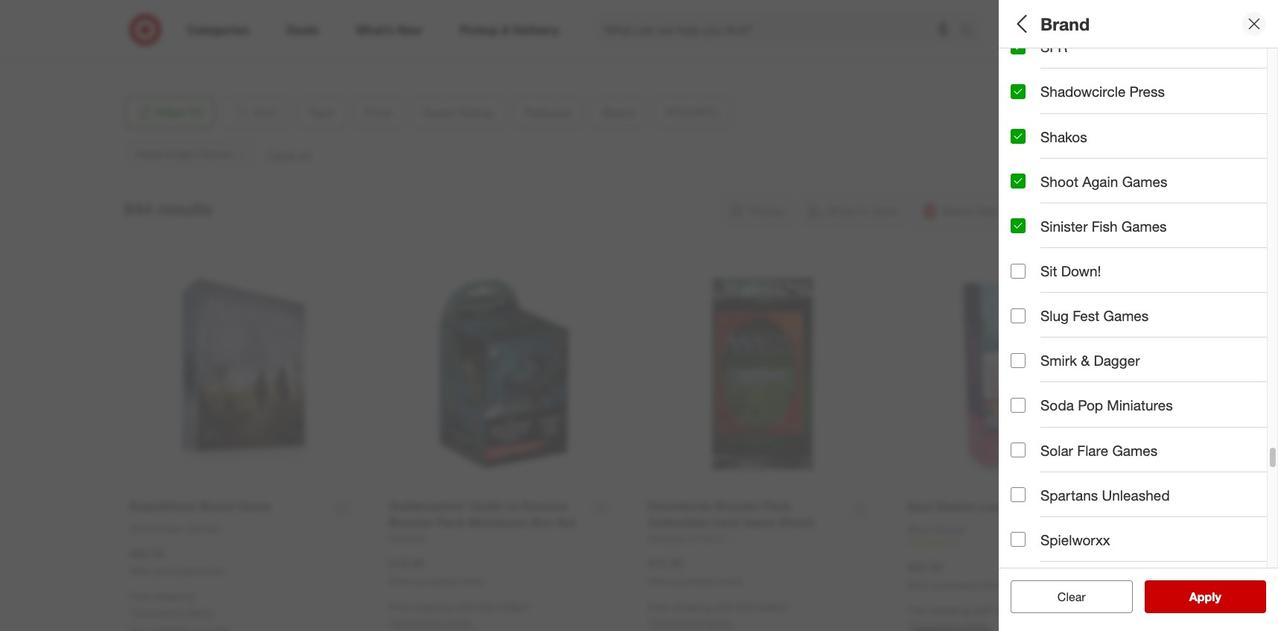 Task type: locate. For each thing, give the bounding box(es) containing it.
type board games; card games; collectible trading cards; ga
[[1011, 59, 1279, 90]]

1 horizontal spatial free shipping with $35 orders* * exclusions apply.
[[648, 601, 790, 629]]

2 horizontal spatial orders*
[[1016, 604, 1050, 617]]

* down $15.95
[[648, 616, 652, 629]]

exclusions apply. button down $84.95 when purchased online
[[133, 605, 214, 620]]

results right see
[[1199, 590, 1238, 604]]

apply. down $18.99 when purchased online
[[445, 616, 473, 629]]

purchased for $15.95
[[674, 576, 717, 587]]

apply button
[[1145, 581, 1267, 613]]

online inside $18.99 when purchased online
[[460, 576, 484, 587]]

games right flare
[[1113, 442, 1158, 459]]

$18.99 when purchased online
[[389, 556, 484, 587]]

when inside $15.95 when purchased online
[[648, 576, 672, 587]]

apply. for $18.99
[[445, 616, 473, 629]]

online for $84.95
[[200, 566, 224, 577]]

$35 down $20.99 when purchased online at the bottom of the page
[[996, 604, 1013, 617]]

Spielworxx checkbox
[[1011, 532, 1026, 547]]

orders* for $18.99
[[497, 601, 531, 613]]

1 horizontal spatial orders*
[[757, 601, 790, 613]]

games; right card
[[1107, 78, 1144, 90]]

0 vertical spatial results
[[157, 198, 213, 219]]

clear button
[[1011, 581, 1133, 613]]

when inside $18.99 when purchased online
[[389, 576, 412, 587]]

brand dialog
[[999, 0, 1279, 631]]

shoot again games
[[1041, 173, 1168, 190]]

$35
[[478, 601, 494, 613], [737, 601, 754, 613], [996, 604, 1013, 617]]

free down $20.99
[[908, 604, 928, 617]]

1 link
[[908, 537, 1138, 550]]

clear inside all filters "dialog"
[[1051, 590, 1079, 604]]

free down $18.99 in the left bottom of the page
[[389, 601, 410, 613]]

brand up sfr
[[1041, 13, 1090, 34]]

0 horizontal spatial exclusions
[[133, 606, 183, 619]]

2
[[1274, 286, 1279, 299]]

$50;
[[1154, 130, 1174, 143]]

$25
[[1120, 130, 1137, 143]]

solar
[[1041, 442, 1074, 459]]

shipping down $20.99 when purchased online at the bottom of the page
[[931, 604, 971, 617]]

0 horizontal spatial exclusions apply. button
[[133, 605, 214, 620]]

What can we help you find? suggestions appear below search field
[[596, 13, 964, 46]]

Sinister Fish Games checkbox
[[1011, 219, 1026, 234]]

exclusions
[[133, 606, 183, 619], [393, 616, 443, 629], [652, 616, 702, 629]]

clear down spielworxx
[[1058, 590, 1086, 604]]

free shipping with $35 orders*
[[908, 604, 1050, 617]]

purchased down $15.95
[[674, 576, 717, 587]]

purchased inside $84.95 when purchased online
[[155, 566, 198, 577]]

*
[[193, 591, 197, 603], [130, 606, 133, 619], [389, 616, 393, 629], [648, 616, 652, 629]]

* down $18.99 in the left bottom of the page
[[389, 616, 393, 629]]

when for $84.95
[[130, 566, 153, 577]]

spartans unleashed
[[1041, 486, 1171, 504]]

results
[[157, 198, 213, 219], [1199, 590, 1238, 604]]

online for $20.99
[[979, 580, 1002, 591]]

exclusions down $84.95 when purchased online
[[133, 606, 183, 619]]

$15.95
[[648, 556, 684, 571]]

exclusions apply. button for $18.99
[[393, 616, 473, 630]]

guest rating
[[1011, 168, 1099, 185]]

flare
[[1078, 442, 1109, 459]]

brand
[[1041, 13, 1090, 34], [1011, 267, 1052, 284]]

& right art
[[1052, 286, 1059, 299]]

$35 down $18.99 when purchased online
[[478, 601, 494, 613]]

2 horizontal spatial $35
[[996, 604, 1013, 617]]

when down $15.95
[[648, 576, 672, 587]]

purchased for $84.95
[[155, 566, 198, 577]]

1 horizontal spatial results
[[1199, 590, 1238, 604]]

shipping inside the free shipping * * exclusions apply.
[[153, 591, 193, 603]]

$18.99
[[389, 556, 425, 571]]

purchased inside $18.99 when purchased online
[[415, 576, 457, 587]]

purchased down $20.99
[[933, 580, 976, 591]]

with down $15.95 when purchased online
[[715, 601, 734, 613]]

$35 down $15.95 when purchased online
[[737, 601, 754, 613]]

1 vertical spatial results
[[1199, 590, 1238, 604]]

when down $20.99
[[908, 580, 931, 591]]

purchased
[[155, 566, 198, 577], [415, 576, 457, 587], [674, 576, 717, 587], [933, 580, 976, 591]]

clear inside brand dialog
[[1058, 590, 1086, 604]]

free down the $84.95
[[130, 591, 150, 603]]

Solar Flare Games checkbox
[[1011, 443, 1026, 458]]

apply. down $15.95 when purchased online
[[705, 616, 733, 629]]

with down $20.99 when purchased online at the bottom of the page
[[974, 604, 993, 617]]

exclusions for $15.95
[[652, 616, 702, 629]]

cards;
[[1235, 78, 1266, 90]]

shipping down $84.95 when purchased online
[[153, 591, 193, 603]]

exclusions apply. button for $15.95
[[652, 616, 733, 630]]

exclusions apply. button down $18.99 when purchased online
[[393, 616, 473, 630]]

Smirk & Dagger checkbox
[[1011, 353, 1026, 368]]

wi
[[185, 27, 198, 40]]

exclusions inside the free shipping * * exclusions apply.
[[133, 606, 183, 619]]

include
[[1041, 375, 1088, 392]]

games;
[[1043, 78, 1079, 90], [1107, 78, 1144, 90], [1184, 286, 1221, 299]]

apply. down $84.95 when purchased online
[[186, 606, 214, 619]]

purchased inside $15.95 when purchased online
[[674, 576, 717, 587]]

online inside $84.95 when purchased online
[[200, 566, 224, 577]]

park
[[217, 12, 238, 25]]

* down $84.95 when purchased online
[[193, 591, 197, 603]]

$100;
[[1212, 130, 1237, 143]]

2 horizontal spatial exclusions apply. button
[[652, 616, 733, 630]]

0 horizontal spatial with
[[455, 601, 475, 613]]

shipping down $18.99 when purchased online
[[413, 601, 452, 613]]

sfr
[[1041, 38, 1068, 55]]

free shipping with $35 orders* * exclusions apply. for $15.95
[[648, 601, 790, 629]]

when for $20.99
[[908, 580, 931, 591]]

games for solar flare games
[[1113, 442, 1158, 459]]

when inside $84.95 when purchased online
[[130, 566, 153, 577]]

0 horizontal spatial results
[[157, 198, 213, 219]]

orders* for $15.95
[[757, 601, 790, 613]]

purchased for $18.99
[[415, 576, 457, 587]]

clear
[[1051, 590, 1079, 604], [1058, 590, 1086, 604]]

exclusions down $15.95 when purchased online
[[652, 616, 702, 629]]

1 horizontal spatial exclusions
[[393, 616, 443, 629]]

results right 944
[[157, 198, 213, 219]]

Sit Down! checkbox
[[1011, 263, 1026, 278]]

orders*
[[497, 601, 531, 613], [757, 601, 790, 613], [1016, 604, 1050, 617]]

free shipping with $35 orders* * exclusions apply. down $18.99 when purchased online
[[389, 601, 531, 629]]

down!
[[1062, 262, 1102, 279]]

1 horizontal spatial &
[[1082, 352, 1091, 369]]

& right smirk
[[1082, 352, 1091, 369]]

when for $15.95
[[648, 576, 672, 587]]

$15.95 when purchased online
[[648, 556, 743, 587]]

fpo/apo button
[[1011, 309, 1279, 361]]

brand inside brand 0-hr art & technology; 25th century games; 2f-spiele; 2
[[1011, 267, 1052, 284]]

when down $18.99 in the left bottom of the page
[[389, 576, 412, 587]]

purchased down $18.99 in the left bottom of the page
[[415, 576, 457, 587]]

944
[[124, 198, 153, 219]]

games; left 2f-
[[1184, 286, 1221, 299]]

out
[[1091, 375, 1112, 392]]

price $0  –  $15; $15  –  $25; $25  –  $50; $50  –  $100; $100  –  
[[1011, 111, 1279, 143]]

1 vertical spatial &
[[1082, 352, 1091, 369]]

shadowcircle
[[1041, 83, 1126, 100]]

& inside brand dialog
[[1082, 352, 1091, 369]]

shipping down $15.95 when purchased online
[[672, 601, 712, 613]]

exclusions apply. button down $15.95 when purchased online
[[652, 616, 733, 630]]

2 horizontal spatial exclusions
[[652, 616, 702, 629]]

online for $18.99
[[460, 576, 484, 587]]

games for slug fest games
[[1104, 307, 1149, 324]]

featured new
[[1011, 215, 1071, 247]]

when
[[130, 566, 153, 577], [389, 576, 412, 587], [648, 576, 672, 587], [908, 580, 931, 591]]

1 vertical spatial brand
[[1011, 267, 1052, 284]]

dagger
[[1094, 352, 1141, 369]]

free shipping with $35 orders* * exclusions apply. down $15.95 when purchased online
[[648, 601, 790, 629]]

with
[[455, 601, 475, 613], [715, 601, 734, 613], [974, 604, 993, 617]]

2 clear from the left
[[1058, 590, 1086, 604]]

free down $15.95
[[648, 601, 669, 613]]

$20.99 when purchased online
[[908, 560, 1002, 591]]

1 horizontal spatial $35
[[737, 601, 754, 613]]

1 free shipping with $35 orders* * exclusions apply. from the left
[[389, 601, 531, 629]]

0 vertical spatial &
[[1052, 286, 1059, 299]]

games
[[1123, 173, 1168, 190], [1122, 218, 1168, 235], [1104, 307, 1149, 324], [1113, 442, 1158, 459]]

0 horizontal spatial $35
[[478, 601, 494, 613]]

online inside $15.95 when purchased online
[[719, 576, 743, 587]]

when inside $20.99 when purchased online
[[908, 580, 931, 591]]

again
[[1083, 173, 1119, 190]]

0-
[[1011, 286, 1021, 299]]

with down $18.99 when purchased online
[[455, 601, 475, 613]]

us
[[136, 42, 150, 55]]

brand up hr
[[1011, 267, 1052, 284]]

$100
[[1240, 130, 1263, 143]]

games right again
[[1123, 173, 1168, 190]]

exclusions down $18.99 when purchased online
[[393, 616, 443, 629]]

Shadowcircle Press checkbox
[[1011, 84, 1026, 99]]

0 horizontal spatial apply.
[[186, 606, 214, 619]]

shipping for $20.99
[[931, 604, 971, 617]]

results for 944 results
[[157, 198, 213, 219]]

apply
[[1190, 590, 1222, 604]]

clear for clear
[[1058, 590, 1086, 604]]

fitchburg
[[136, 27, 179, 40]]

1 horizontal spatial exclusions apply. button
[[393, 616, 473, 630]]

online
[[200, 566, 224, 577], [460, 576, 484, 587], [719, 576, 743, 587], [979, 580, 1002, 591]]

online for $15.95
[[719, 576, 743, 587]]

stock
[[1132, 375, 1167, 392]]

purchased for $20.99
[[933, 580, 976, 591]]

2 horizontal spatial games;
[[1184, 286, 1221, 299]]

spielworxx
[[1041, 531, 1111, 548]]

games down 25th
[[1104, 307, 1149, 324]]

clear left all
[[1051, 590, 1079, 604]]

1 clear from the left
[[1051, 590, 1079, 604]]

free for $20.99
[[908, 604, 928, 617]]

0 horizontal spatial &
[[1052, 286, 1059, 299]]

shipping
[[153, 591, 193, 603], [413, 601, 452, 613], [672, 601, 712, 613], [931, 604, 971, 617]]

featured
[[1011, 215, 1071, 232]]

brand inside brand dialog
[[1041, 13, 1090, 34]]

0 horizontal spatial orders*
[[497, 601, 531, 613]]

2 free shipping with $35 orders* * exclusions apply. from the left
[[648, 601, 790, 629]]

smirk
[[1041, 352, 1078, 369]]

purchased inside $20.99 when purchased online
[[933, 580, 976, 591]]

1
[[954, 538, 959, 549]]

when down the $84.95
[[130, 566, 153, 577]]

games right 'fish'
[[1122, 218, 1168, 235]]

see
[[1174, 590, 1196, 604]]

all filters dialog
[[999, 0, 1279, 631]]

1 horizontal spatial with
[[715, 601, 734, 613]]

art
[[1035, 286, 1049, 299]]

2 horizontal spatial apply.
[[705, 616, 733, 629]]

1 horizontal spatial apply.
[[445, 616, 473, 629]]

free shipping with $35 orders* * exclusions apply.
[[389, 601, 531, 629], [648, 601, 790, 629]]

shakos
[[1041, 128, 1088, 145]]

free
[[130, 591, 150, 603], [389, 601, 410, 613], [648, 601, 669, 613], [908, 604, 928, 617]]

online inside $20.99 when purchased online
[[979, 580, 1002, 591]]

results inside button
[[1199, 590, 1238, 604]]

free for $18.99
[[389, 601, 410, 613]]

board
[[1011, 78, 1040, 90]]

clear all
[[1051, 590, 1094, 604]]

games for sinister fish games
[[1122, 218, 1168, 235]]

apply. for $15.95
[[705, 616, 733, 629]]

0 horizontal spatial free shipping with $35 orders* * exclusions apply.
[[389, 601, 531, 629]]

exclusions apply. button
[[133, 605, 214, 620], [393, 616, 473, 630], [652, 616, 733, 630]]

0 vertical spatial brand
[[1041, 13, 1090, 34]]

2 horizontal spatial with
[[974, 604, 993, 617]]

Shoot Again Games checkbox
[[1011, 174, 1026, 189]]

spartans
[[1041, 486, 1099, 504]]

games; left card
[[1043, 78, 1079, 90]]

purchased up the free shipping * * exclusions apply.
[[155, 566, 198, 577]]

&
[[1052, 286, 1059, 299], [1082, 352, 1091, 369]]



Task type: vqa. For each thing, say whether or not it's contained in the screenshot.
Shakos checkbox
yes



Task type: describe. For each thing, give the bounding box(es) containing it.
Spartans Unleashed checkbox
[[1011, 488, 1026, 503]]

pop
[[1079, 397, 1104, 414]]

when for $18.99
[[389, 576, 412, 587]]

$35 for $20.99
[[996, 604, 1013, 617]]

all filters
[[1011, 13, 1083, 34]]

free for $15.95
[[648, 601, 669, 613]]

SFR checkbox
[[1011, 39, 1026, 54]]

soda pop miniatures
[[1041, 397, 1174, 414]]

Soda Pop Miniatures checkbox
[[1011, 398, 1026, 413]]

commerce
[[162, 12, 214, 25]]

clear all button
[[1011, 581, 1133, 613]]

$20.99
[[908, 560, 943, 574]]

2835
[[136, 12, 159, 25]]

filters
[[1037, 13, 1083, 34]]

games for shoot again games
[[1123, 173, 1168, 190]]

slug
[[1041, 307, 1069, 324]]

Shakos checkbox
[[1011, 129, 1026, 144]]

sinister fish games
[[1041, 218, 1168, 235]]

free inside the free shipping * * exclusions apply.
[[130, 591, 150, 603]]

clear for clear all
[[1051, 590, 1079, 604]]

2835 commerce park drive fitchburg , wi 53719 us
[[136, 12, 265, 55]]

with for $15.95
[[715, 601, 734, 613]]

card
[[1082, 78, 1104, 90]]

sit
[[1041, 262, 1058, 279]]

technology;
[[1062, 286, 1118, 299]]

brand for brand 0-hr art & technology; 25th century games; 2f-spiele; 2
[[1011, 267, 1052, 284]]

slug fest games
[[1041, 307, 1149, 324]]

drive
[[241, 12, 265, 25]]

unleashed
[[1103, 486, 1171, 504]]

guest rating button
[[1011, 153, 1279, 205]]

hr
[[1021, 286, 1032, 299]]

Slug Fest Games checkbox
[[1011, 308, 1026, 323]]

brand 0-hr art & technology; 25th century games; 2f-spiele; 2
[[1011, 267, 1279, 299]]

fest
[[1073, 307, 1100, 324]]

* down the $84.95
[[130, 606, 133, 619]]

search
[[954, 24, 990, 38]]

free shipping with $35 orders* * exclusions apply. for $18.99
[[389, 601, 531, 629]]

century
[[1144, 286, 1181, 299]]

25th
[[1121, 286, 1141, 299]]

$35 for $15.95
[[737, 601, 754, 613]]

0 horizontal spatial games;
[[1043, 78, 1079, 90]]

$50
[[1177, 130, 1194, 143]]

fpo/apo
[[1011, 325, 1076, 342]]

search button
[[954, 13, 990, 49]]

944 results
[[124, 198, 213, 219]]

with for $20.99
[[974, 604, 993, 617]]

fish
[[1092, 218, 1118, 235]]

brand for brand
[[1041, 13, 1090, 34]]

exclusions for $18.99
[[393, 616, 443, 629]]

smirk & dagger
[[1041, 352, 1141, 369]]

shipping for $18.99
[[413, 601, 452, 613]]

53719
[[200, 27, 229, 40]]

guest
[[1011, 168, 1051, 185]]

sit down!
[[1041, 262, 1102, 279]]

spiele;
[[1239, 286, 1271, 299]]

$15
[[1063, 130, 1079, 143]]

Include out of stock checkbox
[[1011, 376, 1026, 391]]

$35 for $18.99
[[478, 601, 494, 613]]

all
[[1011, 13, 1032, 34]]

2f-
[[1223, 286, 1239, 299]]

miniatures
[[1108, 397, 1174, 414]]

apply. inside the free shipping * * exclusions apply.
[[186, 606, 214, 619]]

$15;
[[1040, 130, 1060, 143]]

solar flare games
[[1041, 442, 1158, 459]]

press
[[1130, 83, 1166, 100]]

shipping for $15.95
[[672, 601, 712, 613]]

type
[[1011, 59, 1043, 76]]

shoot
[[1041, 173, 1079, 190]]

$0
[[1011, 130, 1022, 143]]

orders* for $20.99
[[1016, 604, 1050, 617]]

collectible
[[1146, 78, 1196, 90]]

$84.95 when purchased online
[[130, 546, 224, 577]]

see results
[[1174, 590, 1238, 604]]

trading
[[1199, 78, 1232, 90]]

games; inside brand 0-hr art & technology; 25th century games; 2f-spiele; 2
[[1184, 286, 1221, 299]]

new
[[1011, 234, 1032, 247]]

1 horizontal spatial games;
[[1107, 78, 1144, 90]]

$25;
[[1097, 130, 1117, 143]]

$84.95
[[130, 546, 165, 561]]

soda
[[1041, 397, 1075, 414]]

price
[[1011, 111, 1046, 128]]

shadowcircle press
[[1041, 83, 1166, 100]]

,
[[179, 27, 182, 40]]

all
[[1082, 590, 1094, 604]]

sinister
[[1041, 218, 1089, 235]]

rating
[[1055, 168, 1099, 185]]

ga
[[1269, 78, 1279, 90]]

& inside brand 0-hr art & technology; 25th century games; 2f-spiele; 2
[[1052, 286, 1059, 299]]

with for $18.99
[[455, 601, 475, 613]]

results for see results
[[1199, 590, 1238, 604]]



